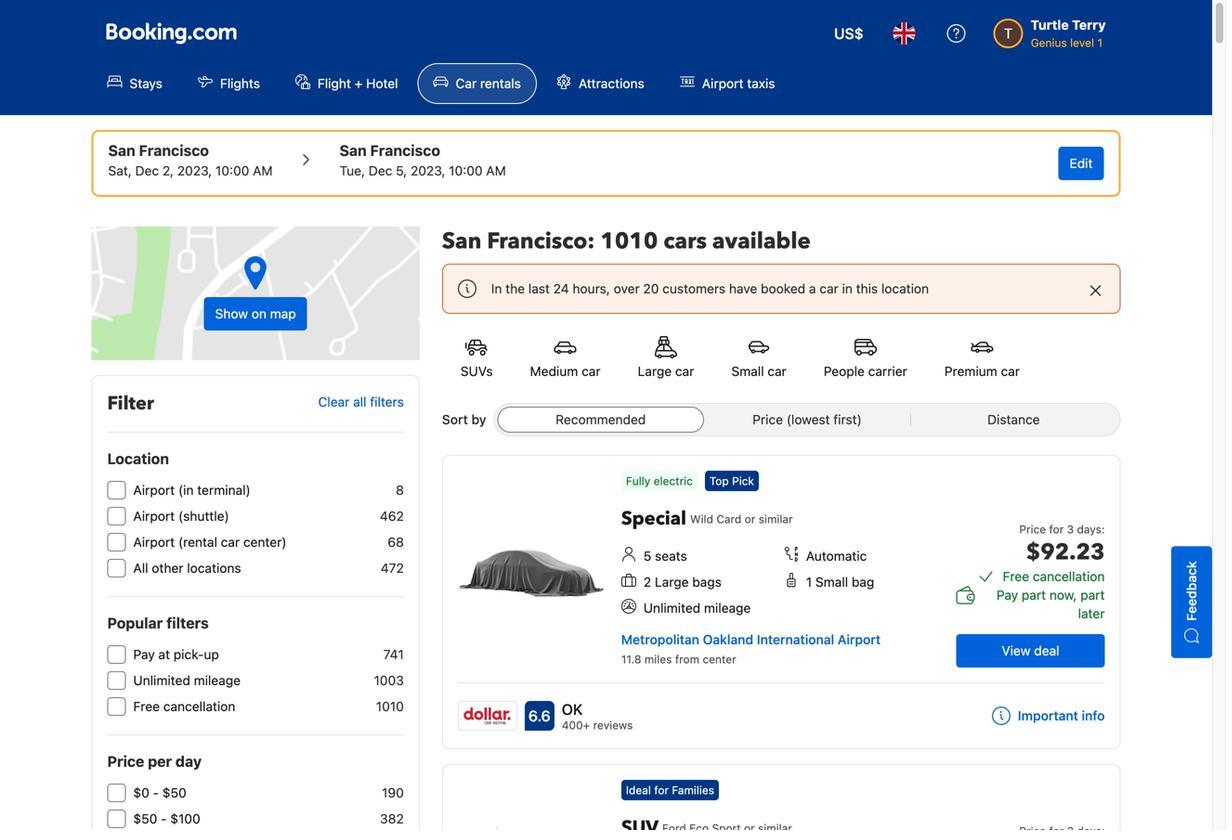 Task type: locate. For each thing, give the bounding box(es) containing it.
1 horizontal spatial 1
[[1098, 36, 1103, 49]]

terry
[[1073, 17, 1106, 33]]

dec inside san francisco sat, dec 2, 2023, 10:00 am
[[135, 163, 159, 178]]

0 horizontal spatial cancellation
[[163, 699, 235, 715]]

pay left at
[[133, 647, 155, 663]]

small up price (lowest first)
[[732, 364, 764, 379]]

2023,
[[177, 163, 212, 178], [411, 163, 446, 178]]

0 horizontal spatial 10:00
[[216, 163, 249, 178]]

premium car
[[945, 364, 1020, 379]]

1010 down 1003
[[376, 699, 404, 715]]

airport for airport taxis
[[702, 76, 744, 91]]

1 horizontal spatial unlimited
[[644, 601, 701, 616]]

flight + hotel link
[[280, 63, 414, 104]]

2023, down drop-off location element
[[411, 163, 446, 178]]

am inside san francisco sat, dec 2, 2023, 10:00 am
[[253, 163, 273, 178]]

miles
[[645, 653, 672, 666]]

10:00 down drop-off location element
[[449, 163, 483, 178]]

small
[[732, 364, 764, 379], [816, 575, 849, 590]]

0 vertical spatial cancellation
[[1033, 569, 1105, 585]]

all
[[353, 395, 367, 410]]

part
[[1022, 588, 1047, 603], [1081, 588, 1105, 603]]

1 vertical spatial free
[[133, 699, 160, 715]]

462
[[380, 509, 404, 524]]

price left 3 on the right
[[1020, 523, 1047, 536]]

1 vertical spatial unlimited
[[133, 673, 190, 689]]

1 vertical spatial for
[[655, 784, 669, 797]]

airport (rental car center)
[[133, 535, 287, 550]]

francisco for san francisco tue, dec 5, 2023, 10:00 am
[[370, 142, 440, 159]]

0 vertical spatial unlimited
[[644, 601, 701, 616]]

premium
[[945, 364, 998, 379]]

1 vertical spatial large
[[655, 575, 689, 590]]

1 10:00 from the left
[[216, 163, 249, 178]]

1 2023, from the left
[[177, 163, 212, 178]]

0 horizontal spatial filters
[[166, 615, 209, 632]]

11.8
[[622, 653, 642, 666]]

search summary element
[[92, 130, 1121, 197]]

info
[[1082, 709, 1105, 724]]

am for san francisco sat, dec 2, 2023, 10:00 am
[[253, 163, 273, 178]]

airport up all
[[133, 535, 175, 550]]

pick-
[[174, 647, 204, 663]]

san francisco group
[[108, 139, 273, 180], [340, 139, 506, 180]]

airport left taxis
[[702, 76, 744, 91]]

free cancellation up now, in the bottom of the page
[[1003, 569, 1105, 585]]

unlimited down at
[[133, 673, 190, 689]]

1 horizontal spatial small
[[816, 575, 849, 590]]

1010 up over
[[601, 226, 658, 257]]

filters right all
[[370, 395, 404, 410]]

dec left 5,
[[369, 163, 393, 178]]

10:00 down pick-up location element
[[216, 163, 249, 178]]

all other locations
[[133, 561, 241, 576]]

1 vertical spatial small
[[816, 575, 849, 590]]

car right premium
[[1001, 364, 1020, 379]]

1 right level
[[1098, 36, 1103, 49]]

bags
[[693, 575, 722, 590]]

top
[[710, 475, 729, 488]]

1010
[[601, 226, 658, 257], [376, 699, 404, 715]]

10:00 for san francisco tue, dec 5, 2023, 10:00 am
[[449, 163, 483, 178]]

a
[[809, 281, 816, 296]]

small inside product card 'group'
[[816, 575, 849, 590]]

0 horizontal spatial mileage
[[194, 673, 241, 689]]

0 horizontal spatial unlimited mileage
[[133, 673, 241, 689]]

1 vertical spatial 1
[[806, 575, 812, 590]]

0 horizontal spatial san francisco group
[[108, 139, 273, 180]]

show on map
[[215, 306, 296, 322]]

large car
[[638, 364, 695, 379]]

10:00 for san francisco sat, dec 2, 2023, 10:00 am
[[216, 163, 249, 178]]

mileage up oakland
[[704, 601, 751, 616]]

pay left now, in the bottom of the page
[[997, 588, 1019, 603]]

special
[[622, 506, 687, 532]]

francisco up 5,
[[370, 142, 440, 159]]

1 vertical spatial product card group
[[442, 765, 1121, 831]]

2 product card group from the top
[[442, 765, 1121, 831]]

skip to main content element
[[0, 0, 1213, 115]]

tue,
[[340, 163, 365, 178]]

price inside price for 3 days: $92.23
[[1020, 523, 1047, 536]]

product card group containing ideal for families
[[442, 765, 1121, 831]]

per
[[148, 753, 172, 771]]

feedback button
[[1172, 547, 1213, 659]]

1 horizontal spatial san
[[340, 142, 367, 159]]

1 horizontal spatial filters
[[370, 395, 404, 410]]

turtle terry genius level 1
[[1031, 17, 1106, 49]]

car for premium car
[[1001, 364, 1020, 379]]

0 horizontal spatial small
[[732, 364, 764, 379]]

2023, inside san francisco sat, dec 2, 2023, 10:00 am
[[177, 163, 212, 178]]

am inside san francisco tue, dec 5, 2023, 10:00 am
[[486, 163, 506, 178]]

free cancellation inside product card 'group'
[[1003, 569, 1105, 585]]

am down drop-off location element
[[486, 163, 506, 178]]

cancellation up now, in the bottom of the page
[[1033, 569, 1105, 585]]

2 10:00 from the left
[[449, 163, 483, 178]]

0 vertical spatial -
[[153, 786, 159, 801]]

airport taxis
[[702, 76, 775, 91]]

0 horizontal spatial part
[[1022, 588, 1047, 603]]

sort by element
[[494, 403, 1121, 437]]

1 san francisco group from the left
[[108, 139, 273, 180]]

over
[[614, 281, 640, 296]]

0 vertical spatial small
[[732, 364, 764, 379]]

2 am from the left
[[486, 163, 506, 178]]

center
[[703, 653, 737, 666]]

2023, down pick-up location element
[[177, 163, 212, 178]]

us$ button
[[823, 11, 875, 56]]

free cancellation down pick-
[[133, 699, 235, 715]]

1 horizontal spatial $50
[[162, 786, 187, 801]]

francisco up 2, on the top left of the page
[[139, 142, 209, 159]]

for for ideal for families
[[655, 784, 669, 797]]

1 horizontal spatial 2023,
[[411, 163, 446, 178]]

2 vertical spatial price
[[107, 753, 144, 771]]

filters inside "button"
[[370, 395, 404, 410]]

1 vertical spatial filters
[[166, 615, 209, 632]]

airport inside metropolitan oakland international airport 11.8 miles from center
[[838, 632, 881, 648]]

1 horizontal spatial mileage
[[704, 601, 751, 616]]

car left small car
[[676, 364, 695, 379]]

0 vertical spatial mileage
[[704, 601, 751, 616]]

car for large car
[[676, 364, 695, 379]]

1 horizontal spatial free
[[1003, 569, 1030, 585]]

2 2023, from the left
[[411, 163, 446, 178]]

large up recommended
[[638, 364, 672, 379]]

1 vertical spatial -
[[161, 812, 167, 827]]

by
[[472, 412, 487, 427]]

0 vertical spatial large
[[638, 364, 672, 379]]

cancellation down pick-
[[163, 699, 235, 715]]

wild
[[690, 513, 714, 526]]

attractions
[[579, 76, 645, 91]]

(lowest
[[787, 412, 830, 427]]

special wild card or similar
[[622, 506, 793, 532]]

0 vertical spatial free cancellation
[[1003, 569, 1105, 585]]

for right ideal
[[655, 784, 669, 797]]

cancellation inside product card 'group'
[[1033, 569, 1105, 585]]

for left 3 on the right
[[1050, 523, 1064, 536]]

fully
[[626, 475, 651, 488]]

0 horizontal spatial free
[[133, 699, 160, 715]]

large right 2
[[655, 575, 689, 590]]

1 horizontal spatial am
[[486, 163, 506, 178]]

0 horizontal spatial pay
[[133, 647, 155, 663]]

car inside button
[[768, 364, 787, 379]]

20
[[644, 281, 659, 296]]

0 horizontal spatial francisco
[[139, 142, 209, 159]]

part up later
[[1081, 588, 1105, 603]]

pay part now, part later
[[997, 588, 1105, 622]]

for inside price for 3 days: $92.23
[[1050, 523, 1064, 536]]

airport for airport (rental car center)
[[133, 535, 175, 550]]

other
[[152, 561, 184, 576]]

- right $0
[[153, 786, 159, 801]]

0 horizontal spatial for
[[655, 784, 669, 797]]

free
[[1003, 569, 1030, 585], [133, 699, 160, 715]]

small down automatic
[[816, 575, 849, 590]]

days:
[[1078, 523, 1105, 536]]

1 am from the left
[[253, 163, 273, 178]]

unlimited mileage down bags
[[644, 601, 751, 616]]

all
[[133, 561, 148, 576]]

2 horizontal spatial price
[[1020, 523, 1047, 536]]

10:00 inside san francisco sat, dec 2, 2023, 10:00 am
[[216, 163, 249, 178]]

san francisco: 1010 cars available
[[442, 226, 811, 257]]

price inside the sort by element
[[753, 412, 783, 427]]

2 francisco from the left
[[370, 142, 440, 159]]

$50 down $0
[[133, 812, 157, 827]]

0 vertical spatial free
[[1003, 569, 1030, 585]]

dec inside san francisco tue, dec 5, 2023, 10:00 am
[[369, 163, 393, 178]]

1 vertical spatial price
[[1020, 523, 1047, 536]]

1 horizontal spatial san francisco group
[[340, 139, 506, 180]]

car right medium
[[582, 364, 601, 379]]

1 product card group from the top
[[442, 455, 1128, 750]]

card
[[717, 513, 742, 526]]

1 vertical spatial 1010
[[376, 699, 404, 715]]

free cancellation
[[1003, 569, 1105, 585], [133, 699, 235, 715]]

part left now, in the bottom of the page
[[1022, 588, 1047, 603]]

airport inside the skip to main content element
[[702, 76, 744, 91]]

airport left the (in
[[133, 483, 175, 498]]

sat,
[[108, 163, 132, 178]]

product card group
[[442, 455, 1128, 750], [442, 765, 1121, 831]]

0 vertical spatial 1010
[[601, 226, 658, 257]]

0 vertical spatial product card group
[[442, 455, 1128, 750]]

2 horizontal spatial san
[[442, 226, 482, 257]]

airport down airport (in terminal)
[[133, 509, 175, 524]]

1 vertical spatial $50
[[133, 812, 157, 827]]

distance
[[988, 412, 1040, 427]]

cars
[[664, 226, 707, 257]]

1 down automatic
[[806, 575, 812, 590]]

free up "pay part now, part later"
[[1003, 569, 1030, 585]]

suvs
[[461, 364, 493, 379]]

san inside san francisco sat, dec 2, 2023, 10:00 am
[[108, 142, 135, 159]]

0 horizontal spatial dec
[[135, 163, 159, 178]]

0 horizontal spatial 1
[[806, 575, 812, 590]]

0 horizontal spatial price
[[107, 753, 144, 771]]

clear all filters button
[[318, 395, 404, 410]]

price per day
[[107, 753, 202, 771]]

car up locations
[[221, 535, 240, 550]]

medium car button
[[512, 325, 619, 392]]

supplied by dollar image
[[459, 703, 517, 730]]

view deal button
[[957, 635, 1105, 668]]

1 horizontal spatial cancellation
[[1033, 569, 1105, 585]]

airport down bag
[[838, 632, 881, 648]]

190
[[382, 786, 404, 801]]

dec left 2, on the top left of the page
[[135, 163, 159, 178]]

2 dec from the left
[[369, 163, 393, 178]]

cancellation
[[1033, 569, 1105, 585], [163, 699, 235, 715]]

flights link
[[182, 63, 276, 104]]

price left per
[[107, 753, 144, 771]]

am
[[253, 163, 273, 178], [486, 163, 506, 178]]

locations
[[187, 561, 241, 576]]

1 vertical spatial pay
[[133, 647, 155, 663]]

airport
[[702, 76, 744, 91], [133, 483, 175, 498], [133, 509, 175, 524], [133, 535, 175, 550], [838, 632, 881, 648]]

0 horizontal spatial unlimited
[[133, 673, 190, 689]]

drop-off date element
[[340, 162, 506, 180]]

1 horizontal spatial francisco
[[370, 142, 440, 159]]

car for medium car
[[582, 364, 601, 379]]

0 vertical spatial unlimited mileage
[[644, 601, 751, 616]]

0 vertical spatial price
[[753, 412, 783, 427]]

seats
[[655, 549, 687, 564]]

popular
[[107, 615, 163, 632]]

free down at
[[133, 699, 160, 715]]

francisco:
[[487, 226, 595, 257]]

1 vertical spatial free cancellation
[[133, 699, 235, 715]]

airport for airport (shuttle)
[[133, 509, 175, 524]]

1 horizontal spatial dec
[[369, 163, 393, 178]]

- left the $100
[[161, 812, 167, 827]]

unlimited down the '2 large bags'
[[644, 601, 701, 616]]

1 horizontal spatial free cancellation
[[1003, 569, 1105, 585]]

1 francisco from the left
[[139, 142, 209, 159]]

mileage down the up
[[194, 673, 241, 689]]

unlimited mileage down pick-
[[133, 673, 241, 689]]

1 part from the left
[[1022, 588, 1047, 603]]

filters up pick-
[[166, 615, 209, 632]]

francisco inside san francisco tue, dec 5, 2023, 10:00 am
[[370, 142, 440, 159]]

1 horizontal spatial for
[[1050, 523, 1064, 536]]

san left francisco:
[[442, 226, 482, 257]]

car rentals
[[456, 76, 521, 91]]

0 vertical spatial filters
[[370, 395, 404, 410]]

unlimited mileage inside product card 'group'
[[644, 601, 751, 616]]

$50 up $50 - $100
[[162, 786, 187, 801]]

1 vertical spatial cancellation
[[163, 699, 235, 715]]

map
[[270, 306, 296, 322]]

important info button
[[992, 707, 1105, 726]]

0 vertical spatial pay
[[997, 588, 1019, 603]]

0 horizontal spatial am
[[253, 163, 273, 178]]

0 vertical spatial 1
[[1098, 36, 1103, 49]]

1 horizontal spatial unlimited mileage
[[644, 601, 751, 616]]

first)
[[834, 412, 862, 427]]

2023, inside san francisco tue, dec 5, 2023, 10:00 am
[[411, 163, 446, 178]]

medium
[[530, 364, 578, 379]]

francisco for san francisco sat, dec 2, 2023, 10:00 am
[[139, 142, 209, 159]]

oakland
[[703, 632, 754, 648]]

(rental
[[178, 535, 217, 550]]

free inside product card 'group'
[[1003, 569, 1030, 585]]

san for san francisco: 1010 cars available
[[442, 226, 482, 257]]

0 horizontal spatial san
[[108, 142, 135, 159]]

$100
[[170, 812, 200, 827]]

important
[[1018, 709, 1079, 724]]

filter
[[107, 391, 154, 417]]

0 horizontal spatial 1010
[[376, 699, 404, 715]]

10:00 inside san francisco tue, dec 5, 2023, 10:00 am
[[449, 163, 483, 178]]

0 horizontal spatial -
[[153, 786, 159, 801]]

0 vertical spatial for
[[1050, 523, 1064, 536]]

bag
[[852, 575, 875, 590]]

1 vertical spatial mileage
[[194, 673, 241, 689]]

customers
[[663, 281, 726, 296]]

1 horizontal spatial part
[[1081, 588, 1105, 603]]

medium car
[[530, 364, 601, 379]]

price for price per day
[[107, 753, 144, 771]]

fully electric
[[626, 475, 693, 488]]

san up sat, at the top left
[[108, 142, 135, 159]]

pay inside "pay part now, part later"
[[997, 588, 1019, 603]]

pick-up location element
[[108, 139, 273, 162]]

1 inside product card 'group'
[[806, 575, 812, 590]]

1 horizontal spatial pay
[[997, 588, 1019, 603]]

deal
[[1035, 644, 1060, 659]]

1 horizontal spatial 10:00
[[449, 163, 483, 178]]

5
[[644, 549, 652, 564]]

1 horizontal spatial -
[[161, 812, 167, 827]]

car up price (lowest first)
[[768, 364, 787, 379]]

san inside san francisco tue, dec 5, 2023, 10:00 am
[[340, 142, 367, 159]]

am down pick-up location element
[[253, 163, 273, 178]]

1 dec from the left
[[135, 163, 159, 178]]

san up tue,
[[340, 142, 367, 159]]

price left (lowest
[[753, 412, 783, 427]]

0 horizontal spatial 2023,
[[177, 163, 212, 178]]

small car button
[[713, 325, 806, 392]]

68
[[388, 535, 404, 550]]

1 horizontal spatial price
[[753, 412, 783, 427]]

francisco inside san francisco sat, dec 2, 2023, 10:00 am
[[139, 142, 209, 159]]



Task type: vqa. For each thing, say whether or not it's contained in the screenshot.


Task type: describe. For each thing, give the bounding box(es) containing it.
important info
[[1018, 709, 1105, 724]]

edit
[[1070, 156, 1093, 171]]

ok
[[562, 701, 583, 719]]

edit button
[[1059, 147, 1104, 180]]

metropolitan
[[622, 632, 700, 648]]

carrier
[[869, 364, 908, 379]]

2 large bags
[[644, 575, 722, 590]]

location
[[882, 281, 929, 296]]

product card group containing $92.23
[[442, 455, 1128, 750]]

clear all filters
[[318, 395, 404, 410]]

have
[[729, 281, 758, 296]]

metropolitan oakland international airport 11.8 miles from center
[[622, 632, 881, 666]]

in the last 24 hours, over 20 customers have booked a car in this location
[[491, 281, 929, 296]]

large inside product card 'group'
[[655, 575, 689, 590]]

ideal
[[626, 784, 651, 797]]

large car button
[[619, 325, 713, 392]]

$0
[[133, 786, 149, 801]]

741
[[384, 647, 404, 663]]

1 inside the turtle terry genius level 1
[[1098, 36, 1103, 49]]

pick-up date element
[[108, 162, 273, 180]]

people carrier
[[824, 364, 908, 379]]

customer rating 6.6 ok element
[[562, 699, 633, 721]]

sort
[[442, 412, 468, 427]]

rentals
[[480, 76, 521, 91]]

small car
[[732, 364, 787, 379]]

people
[[824, 364, 865, 379]]

price for price (lowest first)
[[753, 412, 783, 427]]

pay for pay at pick-up
[[133, 647, 155, 663]]

unlimited inside product card 'group'
[[644, 601, 701, 616]]

airport for airport (in terminal)
[[133, 483, 175, 498]]

0 vertical spatial $50
[[162, 786, 187, 801]]

international
[[757, 632, 835, 648]]

genius
[[1031, 36, 1068, 49]]

san for san francisco tue, dec 5, 2023, 10:00 am
[[340, 142, 367, 159]]

1 small bag
[[806, 575, 875, 590]]

2,
[[163, 163, 174, 178]]

24
[[554, 281, 569, 296]]

dec for san francisco tue, dec 5, 2023, 10:00 am
[[369, 163, 393, 178]]

ok 400+ reviews
[[562, 701, 633, 732]]

drop-off location element
[[340, 139, 506, 162]]

1 vertical spatial unlimited mileage
[[133, 673, 241, 689]]

large inside large car button
[[638, 364, 672, 379]]

hotel
[[366, 76, 398, 91]]

booked
[[761, 281, 806, 296]]

show on map button
[[92, 227, 420, 361]]

5 seats
[[644, 549, 687, 564]]

0 horizontal spatial $50
[[133, 812, 157, 827]]

at
[[158, 647, 170, 663]]

pay at pick-up
[[133, 647, 219, 663]]

top pick
[[710, 475, 755, 488]]

later
[[1079, 606, 1105, 622]]

small inside button
[[732, 364, 764, 379]]

472
[[381, 561, 404, 576]]

2
[[644, 575, 652, 590]]

hours,
[[573, 281, 610, 296]]

am for san francisco tue, dec 5, 2023, 10:00 am
[[486, 163, 506, 178]]

reviews
[[593, 719, 633, 732]]

2 part from the left
[[1081, 588, 1105, 603]]

- for $50
[[161, 812, 167, 827]]

2 san francisco group from the left
[[340, 139, 506, 180]]

1 horizontal spatial 1010
[[601, 226, 658, 257]]

the
[[506, 281, 525, 296]]

car for small car
[[768, 364, 787, 379]]

us$
[[834, 25, 864, 42]]

dec for san francisco sat, dec 2, 2023, 10:00 am
[[135, 163, 159, 178]]

flights
[[220, 76, 260, 91]]

similar
[[759, 513, 793, 526]]

in
[[491, 281, 502, 296]]

price (lowest first)
[[753, 412, 862, 427]]

san francisco tue, dec 5, 2023, 10:00 am
[[340, 142, 506, 178]]

car right a
[[820, 281, 839, 296]]

$92.23
[[1027, 538, 1105, 568]]

ideal for families
[[626, 784, 715, 797]]

san for san francisco sat, dec 2, 2023, 10:00 am
[[108, 142, 135, 159]]

0 horizontal spatial free cancellation
[[133, 699, 235, 715]]

2023, for san francisco sat, dec 2, 2023, 10:00 am
[[177, 163, 212, 178]]

or
[[745, 513, 756, 526]]

this
[[857, 281, 878, 296]]

3
[[1067, 523, 1074, 536]]

flight
[[318, 76, 351, 91]]

in
[[842, 281, 853, 296]]

car
[[456, 76, 477, 91]]

382
[[380, 812, 404, 827]]

6.6 element
[[525, 702, 555, 731]]

2023, for san francisco tue, dec 5, 2023, 10:00 am
[[411, 163, 446, 178]]

available
[[713, 226, 811, 257]]

suvs button
[[442, 325, 512, 392]]

8
[[396, 483, 404, 498]]

stays
[[130, 76, 163, 91]]

400+
[[562, 719, 590, 732]]

level
[[1071, 36, 1095, 49]]

now,
[[1050, 588, 1078, 603]]

for for price for 3 days: $92.23
[[1050, 523, 1064, 536]]

$50 - $100
[[133, 812, 200, 827]]

clear
[[318, 395, 350, 410]]

5,
[[396, 163, 407, 178]]

sort by
[[442, 412, 487, 427]]

price for price for 3 days: $92.23
[[1020, 523, 1047, 536]]

from
[[675, 653, 700, 666]]

6.6
[[529, 708, 551, 725]]

car rentals link
[[418, 63, 537, 104]]

pay for pay part now, part later
[[997, 588, 1019, 603]]

view
[[1002, 644, 1031, 659]]

pick
[[732, 475, 755, 488]]

- for $0
[[153, 786, 159, 801]]



